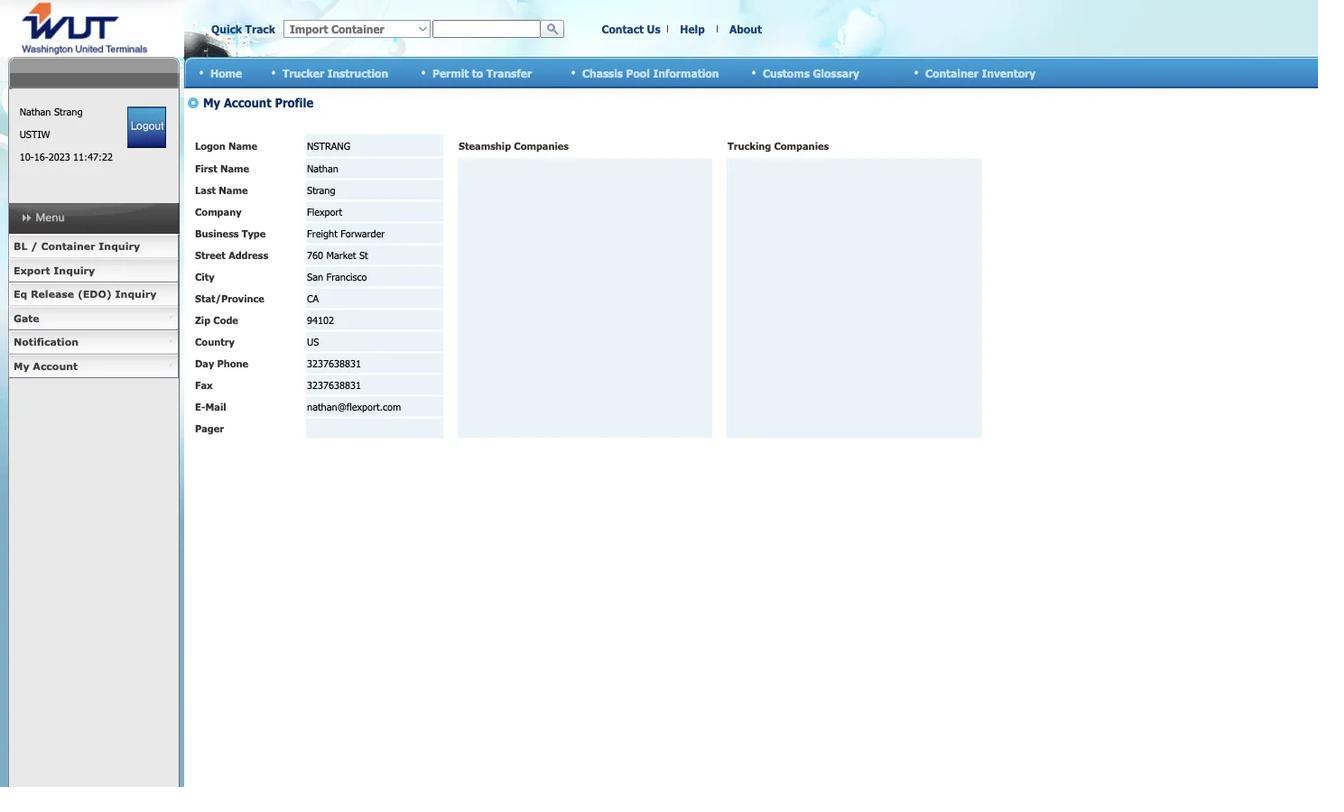 Task type: describe. For each thing, give the bounding box(es) containing it.
/
[[31, 240, 38, 252]]

instruction
[[328, 66, 389, 79]]

my
[[14, 360, 29, 372]]

contact us
[[602, 22, 661, 35]]

to
[[472, 66, 483, 79]]

information
[[653, 66, 719, 79]]

inquiry inside export inquiry link
[[54, 264, 95, 276]]

trucker instruction
[[283, 66, 389, 79]]

1 horizontal spatial container
[[926, 66, 979, 79]]

glossary
[[813, 66, 860, 79]]

notification
[[14, 336, 79, 348]]

2023
[[48, 151, 70, 163]]

10-
[[20, 151, 34, 163]]

bl / container inquiry
[[14, 240, 140, 252]]

chassis pool information
[[583, 66, 719, 79]]

strang
[[54, 106, 83, 118]]

transfer
[[487, 66, 532, 79]]

us
[[647, 22, 661, 35]]

quick
[[211, 22, 242, 35]]

export
[[14, 264, 50, 276]]

track
[[245, 22, 275, 35]]

eq
[[14, 288, 27, 300]]

container inside bl / container inquiry link
[[41, 240, 95, 252]]

permit to transfer
[[433, 66, 532, 79]]

export inquiry
[[14, 264, 95, 276]]

bl / container inquiry link
[[8, 235, 179, 259]]

nathan
[[20, 106, 51, 118]]



Task type: vqa. For each thing, say whether or not it's contained in the screenshot.
04-
no



Task type: locate. For each thing, give the bounding box(es) containing it.
export inquiry link
[[8, 259, 179, 283]]

0 vertical spatial inquiry
[[99, 240, 140, 252]]

gate
[[14, 312, 39, 324]]

eq release (edo) inquiry link
[[8, 283, 179, 307]]

about link
[[730, 22, 762, 35]]

bl
[[14, 240, 27, 252]]

inventory
[[982, 66, 1036, 79]]

inquiry inside bl / container inquiry link
[[99, 240, 140, 252]]

container up the export inquiry
[[41, 240, 95, 252]]

10-16-2023 11:47:22
[[20, 151, 113, 163]]

1 vertical spatial inquiry
[[54, 264, 95, 276]]

customs glossary
[[763, 66, 860, 79]]

my account link
[[8, 355, 179, 378]]

gate link
[[8, 307, 179, 331]]

customs
[[763, 66, 810, 79]]

container left inventory
[[926, 66, 979, 79]]

inquiry for (edo)
[[115, 288, 157, 300]]

trucker
[[283, 66, 324, 79]]

11:47:22
[[73, 151, 113, 163]]

inquiry right (edo)
[[115, 288, 157, 300]]

help
[[680, 22, 705, 35]]

inquiry up export inquiry link
[[99, 240, 140, 252]]

home
[[210, 66, 242, 79]]

inquiry for container
[[99, 240, 140, 252]]

1 vertical spatial container
[[41, 240, 95, 252]]

0 horizontal spatial container
[[41, 240, 95, 252]]

nathan strang
[[20, 106, 83, 118]]

inquiry inside eq release (edo) inquiry link
[[115, 288, 157, 300]]

container
[[926, 66, 979, 79], [41, 240, 95, 252]]

permit
[[433, 66, 469, 79]]

contact us link
[[602, 22, 661, 35]]

quick track
[[211, 22, 275, 35]]

contact
[[602, 22, 644, 35]]

0 vertical spatial container
[[926, 66, 979, 79]]

about
[[730, 22, 762, 35]]

2 vertical spatial inquiry
[[115, 288, 157, 300]]

None text field
[[433, 20, 541, 38]]

notification link
[[8, 331, 179, 355]]

help link
[[680, 22, 705, 35]]

container inventory
[[926, 66, 1036, 79]]

ustiw
[[20, 128, 50, 140]]

chassis
[[583, 66, 623, 79]]

(edo)
[[78, 288, 112, 300]]

inquiry down bl / container inquiry
[[54, 264, 95, 276]]

16-
[[34, 151, 48, 163]]

inquiry
[[99, 240, 140, 252], [54, 264, 95, 276], [115, 288, 157, 300]]

release
[[31, 288, 74, 300]]

my account
[[14, 360, 78, 372]]

pool
[[626, 66, 650, 79]]

account
[[33, 360, 78, 372]]

eq release (edo) inquiry
[[14, 288, 157, 300]]

login image
[[128, 107, 166, 148]]



